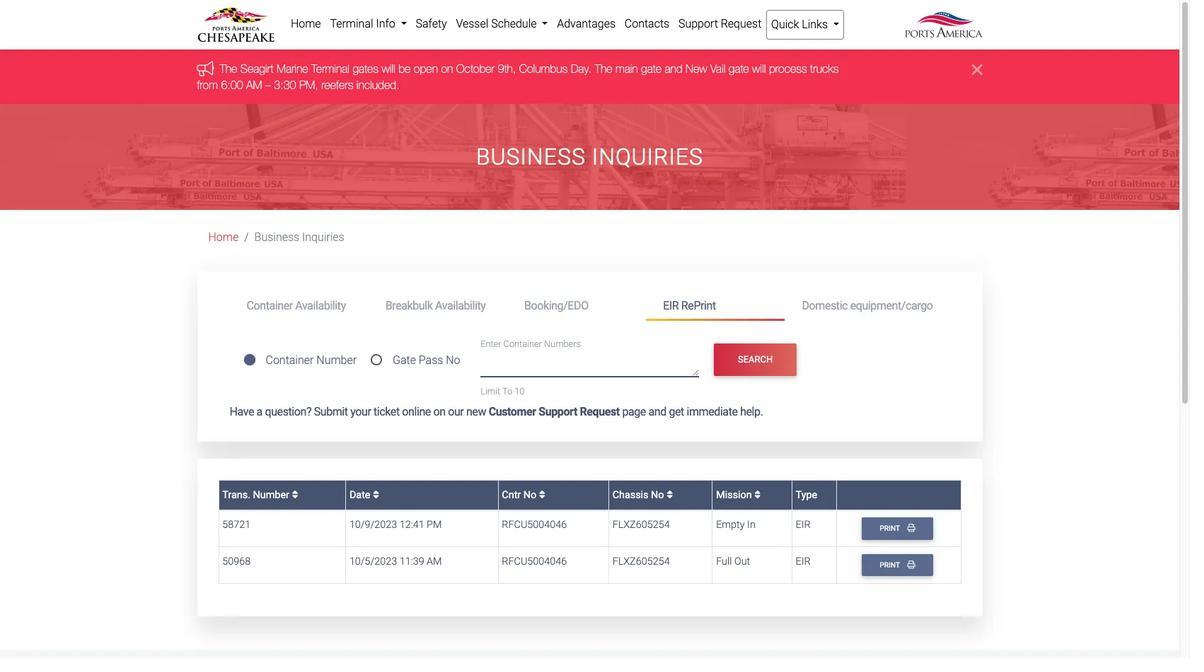 Task type: locate. For each thing, give the bounding box(es) containing it.
terminal inside the seagirt marine terminal gates will be open on october 9th, columbus day. the main gate and new vail gate will process trucks from 6:00 am – 3:30 pm, reefers included.
[[311, 63, 350, 75]]

1 vertical spatial rfcu5004046
[[502, 556, 567, 568]]

0 vertical spatial rfcu5004046
[[502, 520, 567, 532]]

on left 'our'
[[433, 405, 446, 419]]

1 vertical spatial terminal
[[311, 63, 350, 75]]

gate right "vail"
[[729, 63, 749, 75]]

1 horizontal spatial number
[[317, 354, 357, 367]]

and left get
[[649, 405, 667, 419]]

print for out
[[880, 561, 902, 570]]

number for trans. number
[[253, 489, 289, 501]]

request left page
[[580, 405, 620, 419]]

on inside the seagirt marine terminal gates will be open on october 9th, columbus day. the main gate and new vail gate will process trucks from 6:00 am – 3:30 pm, reefers included.
[[441, 63, 453, 75]]

0 horizontal spatial inquiries
[[302, 231, 344, 244]]

1 the from the left
[[220, 63, 237, 75]]

1 vertical spatial home link
[[208, 231, 239, 244]]

1 print from the top
[[880, 525, 902, 534]]

search button
[[714, 344, 797, 377]]

sort image up 10/9/2023
[[373, 490, 379, 500]]

gate pass no
[[393, 354, 460, 367]]

0 horizontal spatial am
[[246, 78, 262, 91]]

print for in
[[880, 525, 902, 534]]

print image for empty in
[[908, 525, 916, 533]]

1 horizontal spatial no
[[524, 489, 537, 501]]

container up 'question?'
[[266, 354, 314, 367]]

1 horizontal spatial am
[[427, 556, 442, 568]]

0 horizontal spatial gate
[[641, 63, 662, 75]]

1 vertical spatial print image
[[908, 561, 916, 569]]

process
[[769, 63, 807, 75]]

limit
[[481, 386, 500, 397]]

10/5/2023
[[350, 556, 397, 568]]

home
[[291, 17, 321, 30], [208, 231, 239, 244]]

online
[[402, 405, 431, 419]]

no right 'chassis'
[[651, 489, 664, 501]]

sort image up in
[[755, 490, 761, 500]]

1 vertical spatial flxz605254
[[613, 556, 670, 568]]

rfcu5004046
[[502, 520, 567, 532], [502, 556, 567, 568]]

request left 'quick' on the top right of the page
[[721, 17, 762, 30]]

the up 6:00 on the top of the page
[[220, 63, 237, 75]]

1 sort image from the left
[[667, 490, 673, 500]]

availability up container number
[[295, 299, 346, 313]]

to
[[502, 386, 513, 397]]

0 vertical spatial on
[[441, 63, 453, 75]]

terminal left info
[[330, 17, 373, 30]]

2 flxz605254 from the top
[[613, 556, 670, 568]]

0 vertical spatial support
[[679, 17, 718, 30]]

3 sort image from the left
[[539, 490, 546, 500]]

rfcu5004046 for am
[[502, 556, 567, 568]]

10/9/2023
[[350, 520, 397, 532]]

0 vertical spatial container
[[247, 299, 293, 313]]

home link
[[286, 10, 326, 38], [208, 231, 239, 244]]

11:39
[[400, 556, 424, 568]]

2 sort image from the left
[[373, 490, 379, 500]]

enter
[[481, 339, 501, 350]]

1 rfcu5004046 from the top
[[502, 520, 567, 532]]

0 horizontal spatial availability
[[295, 299, 346, 313]]

1 print image from the top
[[908, 525, 916, 533]]

0 horizontal spatial support
[[539, 405, 577, 419]]

am left –
[[246, 78, 262, 91]]

eir
[[663, 299, 679, 313], [796, 520, 811, 532], [796, 556, 811, 568]]

1 vertical spatial and
[[649, 405, 667, 419]]

vessel schedule link
[[452, 10, 553, 38]]

am right 11:39
[[427, 556, 442, 568]]

2 print link from the top
[[862, 555, 934, 577]]

availability up enter
[[435, 299, 486, 313]]

sort image
[[292, 490, 298, 500], [373, 490, 379, 500], [539, 490, 546, 500]]

quick
[[772, 18, 799, 31]]

request
[[721, 17, 762, 30], [580, 405, 620, 419]]

terminal info
[[330, 17, 398, 30]]

no
[[446, 354, 460, 367], [524, 489, 537, 501], [651, 489, 664, 501]]

container availability link
[[230, 293, 369, 319]]

booking/edo
[[524, 299, 589, 313]]

and left new
[[665, 63, 683, 75]]

0 vertical spatial eir
[[663, 299, 679, 313]]

container availability
[[247, 299, 346, 313]]

0 vertical spatial print link
[[862, 518, 934, 540]]

customer
[[489, 405, 536, 419]]

eir down the type
[[796, 520, 811, 532]]

1 vertical spatial inquiries
[[302, 231, 344, 244]]

main
[[616, 63, 638, 75]]

1 horizontal spatial the
[[595, 63, 613, 75]]

0 vertical spatial business
[[476, 144, 586, 171]]

support up new
[[679, 17, 718, 30]]

will left be in the top of the page
[[382, 63, 395, 75]]

1 vertical spatial eir
[[796, 520, 811, 532]]

1 horizontal spatial will
[[752, 63, 766, 75]]

sort image
[[667, 490, 673, 500], [755, 490, 761, 500]]

1 vertical spatial am
[[427, 556, 442, 568]]

1 horizontal spatial gate
[[729, 63, 749, 75]]

1 vertical spatial business inquiries
[[254, 231, 344, 244]]

0 vertical spatial am
[[246, 78, 262, 91]]

0 vertical spatial terminal
[[330, 17, 373, 30]]

info
[[376, 17, 395, 30]]

trucks
[[810, 63, 839, 75]]

1 vertical spatial request
[[580, 405, 620, 419]]

on
[[441, 63, 453, 75], [433, 405, 446, 419]]

0 horizontal spatial number
[[253, 489, 289, 501]]

sort image inside date link
[[373, 490, 379, 500]]

contacts
[[625, 17, 670, 30]]

1 vertical spatial container
[[504, 339, 542, 350]]

1 vertical spatial home
[[208, 231, 239, 244]]

mission link
[[716, 489, 761, 501]]

10/9/2023 12:41 pm
[[350, 520, 442, 532]]

sort image inside chassis no "link"
[[667, 490, 673, 500]]

from
[[197, 78, 218, 91]]

breakbulk
[[386, 299, 433, 313]]

0 vertical spatial home link
[[286, 10, 326, 38]]

1 print link from the top
[[862, 518, 934, 540]]

2 horizontal spatial sort image
[[539, 490, 546, 500]]

gate right main
[[641, 63, 662, 75]]

cntr no
[[502, 489, 539, 501]]

container up container number
[[247, 299, 293, 313]]

sort image inside the cntr no link
[[539, 490, 546, 500]]

2 gate from the left
[[729, 63, 749, 75]]

1 sort image from the left
[[292, 490, 298, 500]]

6:00
[[221, 78, 243, 91]]

2 will from the left
[[752, 63, 766, 75]]

1 horizontal spatial sort image
[[373, 490, 379, 500]]

business inquiries
[[476, 144, 704, 171], [254, 231, 344, 244]]

support right customer
[[539, 405, 577, 419]]

sort image right cntr
[[539, 490, 546, 500]]

0 vertical spatial business inquiries
[[476, 144, 704, 171]]

1 flxz605254 from the top
[[613, 520, 670, 532]]

2 sort image from the left
[[755, 490, 761, 500]]

new
[[466, 405, 486, 419]]

the right day.
[[595, 63, 613, 75]]

gate
[[641, 63, 662, 75], [729, 63, 749, 75]]

sort image for cntr no
[[539, 490, 546, 500]]

submit
[[314, 405, 348, 419]]

inquiries
[[592, 144, 704, 171], [302, 231, 344, 244]]

eir right 'out'
[[796, 556, 811, 568]]

a
[[257, 405, 262, 419]]

1 vertical spatial print
[[880, 561, 902, 570]]

ticket
[[374, 405, 400, 419]]

number right trans.
[[253, 489, 289, 501]]

1 horizontal spatial sort image
[[755, 490, 761, 500]]

domestic equipment/cargo
[[802, 299, 933, 313]]

marine
[[277, 63, 308, 75]]

vessel
[[456, 17, 489, 30]]

2 rfcu5004046 from the top
[[502, 556, 567, 568]]

1 availability from the left
[[295, 299, 346, 313]]

empty in
[[716, 520, 756, 532]]

terminal info link
[[326, 10, 411, 38]]

1 horizontal spatial availability
[[435, 299, 486, 313]]

sort image right trans.
[[292, 490, 298, 500]]

sort image inside the trans. number link
[[292, 490, 298, 500]]

eir for full out
[[796, 556, 811, 568]]

1 vertical spatial print link
[[862, 555, 934, 577]]

availability for container availability
[[295, 299, 346, 313]]

0 horizontal spatial sort image
[[292, 490, 298, 500]]

0 vertical spatial flxz605254
[[613, 520, 670, 532]]

sort image inside mission link
[[755, 490, 761, 500]]

reprint
[[681, 299, 716, 313]]

contacts link
[[620, 10, 674, 38]]

1 vertical spatial number
[[253, 489, 289, 501]]

1 horizontal spatial home
[[291, 17, 321, 30]]

date
[[350, 489, 373, 501]]

container number
[[266, 354, 357, 367]]

0 horizontal spatial the
[[220, 63, 237, 75]]

number up submit
[[317, 354, 357, 367]]

0 vertical spatial request
[[721, 17, 762, 30]]

1 horizontal spatial business
[[476, 144, 586, 171]]

0 vertical spatial print
[[880, 525, 902, 534]]

the
[[220, 63, 237, 75], [595, 63, 613, 75]]

included.
[[357, 78, 400, 91]]

0 horizontal spatial will
[[382, 63, 395, 75]]

2 vertical spatial container
[[266, 354, 314, 367]]

number
[[317, 354, 357, 367], [253, 489, 289, 501]]

terminal up reefers at top
[[311, 63, 350, 75]]

0 horizontal spatial no
[[446, 354, 460, 367]]

sort image right 'chassis'
[[667, 490, 673, 500]]

pm
[[427, 520, 442, 532]]

0 vertical spatial and
[[665, 63, 683, 75]]

number for container number
[[317, 354, 357, 367]]

0 vertical spatial print image
[[908, 525, 916, 533]]

open
[[414, 63, 438, 75]]

sort image for date
[[373, 490, 379, 500]]

customer support request link
[[489, 405, 620, 419]]

no right cntr
[[524, 489, 537, 501]]

2 horizontal spatial no
[[651, 489, 664, 501]]

0 vertical spatial number
[[317, 354, 357, 367]]

support
[[679, 17, 718, 30], [539, 405, 577, 419]]

1 horizontal spatial inquiries
[[592, 144, 704, 171]]

will left process
[[752, 63, 766, 75]]

our
[[448, 405, 464, 419]]

0 horizontal spatial request
[[580, 405, 620, 419]]

1 horizontal spatial business inquiries
[[476, 144, 704, 171]]

container
[[247, 299, 293, 313], [504, 339, 542, 350], [266, 354, 314, 367]]

am
[[246, 78, 262, 91], [427, 556, 442, 568]]

print image
[[908, 525, 916, 533], [908, 561, 916, 569]]

no right pass
[[446, 354, 460, 367]]

0 horizontal spatial business inquiries
[[254, 231, 344, 244]]

0 vertical spatial inquiries
[[592, 144, 704, 171]]

print link for full out
[[862, 555, 934, 577]]

have
[[230, 405, 254, 419]]

1 vertical spatial business
[[254, 231, 299, 244]]

2 print image from the top
[[908, 561, 916, 569]]

bullhorn image
[[197, 61, 220, 76]]

1 horizontal spatial support
[[679, 17, 718, 30]]

on right open
[[441, 63, 453, 75]]

0 horizontal spatial business
[[254, 231, 299, 244]]

2 print from the top
[[880, 561, 902, 570]]

empty
[[716, 520, 745, 532]]

no for chassis no
[[651, 489, 664, 501]]

2 vertical spatial eir
[[796, 556, 811, 568]]

0 horizontal spatial sort image
[[667, 490, 673, 500]]

1 gate from the left
[[641, 63, 662, 75]]

eir left reprint
[[663, 299, 679, 313]]

2 availability from the left
[[435, 299, 486, 313]]

availability
[[295, 299, 346, 313], [435, 299, 486, 313]]

trans.
[[222, 489, 251, 501]]

in
[[747, 520, 756, 532]]

container right enter
[[504, 339, 542, 350]]



Task type: vqa. For each thing, say whether or not it's contained in the screenshot.
Limit to 50
no



Task type: describe. For each thing, give the bounding box(es) containing it.
support request link
[[674, 10, 766, 38]]

12:41
[[400, 520, 424, 532]]

cntr no link
[[502, 489, 546, 501]]

pass
[[419, 354, 443, 367]]

sort image for chassis no
[[667, 490, 673, 500]]

sort image for mission
[[755, 490, 761, 500]]

enter container numbers
[[481, 339, 581, 350]]

safety
[[416, 17, 447, 30]]

quick links link
[[766, 10, 845, 40]]

the seagirt marine terminal gates will be open on october 9th, columbus day. the main gate and new vail gate will process trucks from 6:00 am – 3:30 pm, reefers included. link
[[197, 63, 839, 91]]

limit to 10
[[481, 386, 525, 397]]

eir reprint link
[[646, 293, 785, 321]]

9th,
[[498, 63, 516, 75]]

0 horizontal spatial home
[[208, 231, 239, 244]]

be
[[399, 63, 411, 75]]

1 will from the left
[[382, 63, 395, 75]]

0 vertical spatial home
[[291, 17, 321, 30]]

3:30
[[274, 78, 296, 91]]

links
[[802, 18, 828, 31]]

columbus
[[519, 63, 568, 75]]

search
[[738, 355, 773, 365]]

print image for full out
[[908, 561, 916, 569]]

0 horizontal spatial home link
[[208, 231, 239, 244]]

vail
[[710, 63, 726, 75]]

out
[[735, 556, 750, 568]]

eir inside eir reprint link
[[663, 299, 679, 313]]

domestic equipment/cargo link
[[785, 293, 950, 319]]

pm,
[[299, 78, 318, 91]]

question?
[[265, 405, 311, 419]]

immediate
[[687, 405, 738, 419]]

no for cntr no
[[524, 489, 537, 501]]

am inside the seagirt marine terminal gates will be open on october 9th, columbus day. the main gate and new vail gate will process trucks from 6:00 am – 3:30 pm, reefers included.
[[246, 78, 262, 91]]

eir for empty in
[[796, 520, 811, 532]]

cntr
[[502, 489, 521, 501]]

1 horizontal spatial home link
[[286, 10, 326, 38]]

trans. number
[[222, 489, 292, 501]]

1 vertical spatial on
[[433, 405, 446, 419]]

your
[[350, 405, 371, 419]]

and inside the seagirt marine terminal gates will be open on october 9th, columbus day. the main gate and new vail gate will process trucks from 6:00 am – 3:30 pm, reefers included.
[[665, 63, 683, 75]]

58721
[[222, 520, 251, 532]]

october
[[456, 63, 495, 75]]

support request
[[679, 17, 762, 30]]

10/5/2023 11:39 am
[[350, 556, 442, 568]]

domestic
[[802, 299, 848, 313]]

container for container availability
[[247, 299, 293, 313]]

reefers
[[321, 78, 353, 91]]

flxz605254 for empty
[[613, 520, 670, 532]]

quick links
[[772, 18, 831, 31]]

–
[[265, 78, 271, 91]]

safety link
[[411, 10, 452, 38]]

1 vertical spatial support
[[539, 405, 577, 419]]

advantages link
[[553, 10, 620, 38]]

eir reprint
[[663, 299, 716, 313]]

close image
[[972, 61, 983, 78]]

breakbulk availability
[[386, 299, 486, 313]]

rfcu5004046 for pm
[[502, 520, 567, 532]]

1 horizontal spatial request
[[721, 17, 762, 30]]

breakbulk availability link
[[369, 293, 507, 319]]

vessel schedule
[[456, 17, 540, 30]]

equipment/cargo
[[850, 299, 933, 313]]

date link
[[350, 489, 379, 501]]

chassis no
[[613, 489, 667, 501]]

numbers
[[544, 339, 581, 350]]

mission
[[716, 489, 755, 501]]

flxz605254 for full
[[613, 556, 670, 568]]

schedule
[[491, 17, 537, 30]]

sort image for trans. number
[[292, 490, 298, 500]]

booking/edo link
[[507, 293, 646, 319]]

page
[[622, 405, 646, 419]]

gates
[[353, 63, 379, 75]]

the seagirt marine terminal gates will be open on october 9th, columbus day. the main gate and new vail gate will process trucks from 6:00 am – 3:30 pm, reefers included. alert
[[0, 50, 1180, 104]]

the seagirt marine terminal gates will be open on october 9th, columbus day. the main gate and new vail gate will process trucks from 6:00 am – 3:30 pm, reefers included.
[[197, 63, 839, 91]]

chassis no link
[[613, 489, 673, 501]]

50968
[[222, 556, 251, 568]]

trans. number link
[[222, 489, 298, 501]]

print link for empty in
[[862, 518, 934, 540]]

new
[[686, 63, 707, 75]]

10
[[515, 386, 525, 397]]

full
[[716, 556, 732, 568]]

2 the from the left
[[595, 63, 613, 75]]

have a question? submit your ticket online on our new customer support request page and get immediate help.
[[230, 405, 763, 419]]

type
[[796, 489, 818, 501]]

seagirt
[[241, 63, 274, 75]]

gate
[[393, 354, 416, 367]]

help.
[[740, 405, 763, 419]]

Enter Container Numbers text field
[[481, 353, 699, 377]]

day.
[[571, 63, 592, 75]]

availability for breakbulk availability
[[435, 299, 486, 313]]

container for container number
[[266, 354, 314, 367]]



